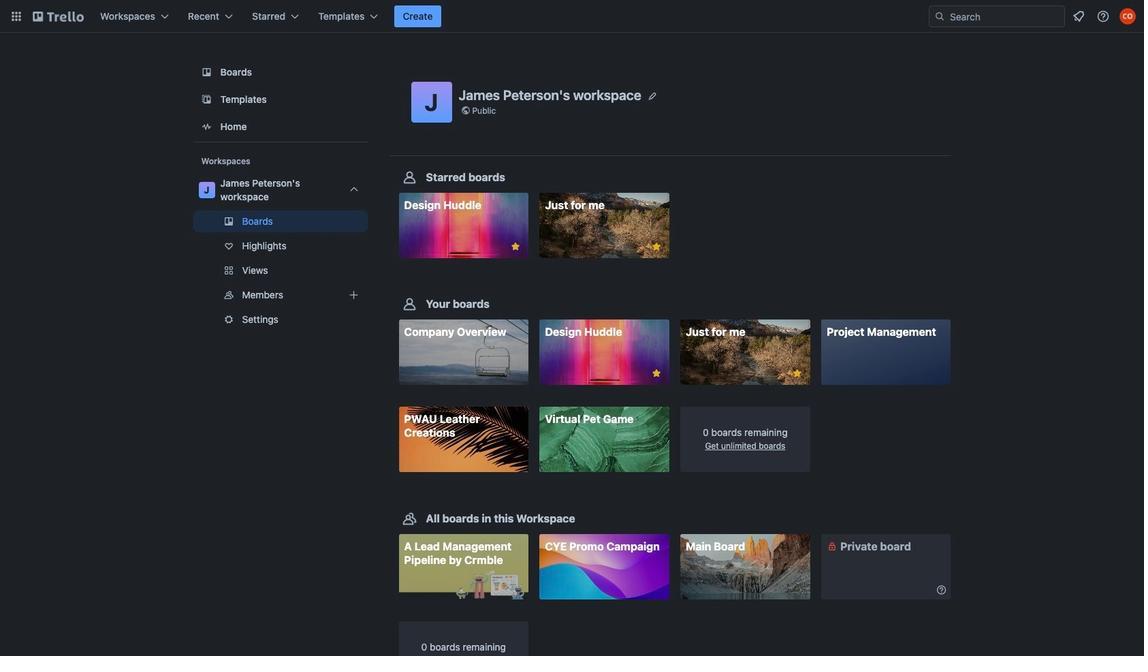 Task type: vqa. For each thing, say whether or not it's contained in the screenshot.
leftmost sm "image"
yes



Task type: locate. For each thing, give the bounding box(es) containing it.
christina overa (christinaovera) image
[[1120, 8, 1137, 25]]

0 vertical spatial sm image
[[826, 539, 839, 553]]

1 horizontal spatial sm image
[[935, 583, 949, 597]]

0 notifications image
[[1071, 8, 1088, 25]]

home image
[[199, 119, 215, 135]]

Search field
[[946, 7, 1065, 26]]

add image
[[346, 287, 362, 303]]

0 horizontal spatial sm image
[[826, 539, 839, 553]]

sm image
[[826, 539, 839, 553], [935, 583, 949, 597]]

click to unstar this board. it will be removed from your starred list. image
[[510, 241, 522, 253], [651, 241, 663, 253], [651, 367, 663, 380], [792, 367, 804, 380]]



Task type: describe. For each thing, give the bounding box(es) containing it.
search image
[[935, 11, 946, 22]]

template board image
[[199, 91, 215, 108]]

primary element
[[0, 0, 1145, 33]]

back to home image
[[33, 5, 84, 27]]

board image
[[199, 64, 215, 80]]

open information menu image
[[1097, 10, 1111, 23]]

1 vertical spatial sm image
[[935, 583, 949, 597]]



